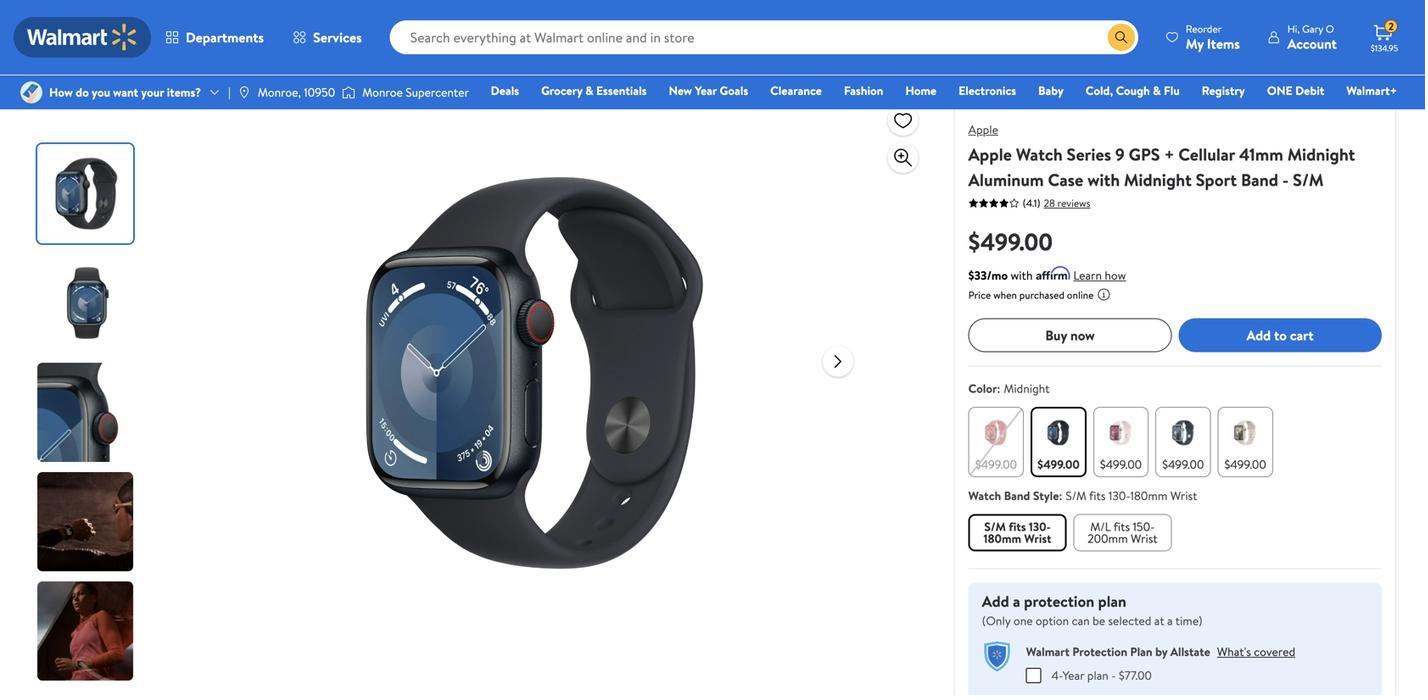 Task type: vqa. For each thing, say whether or not it's contained in the screenshot.
bottom "dresser"
no



Task type: locate. For each thing, give the bounding box(es) containing it.
2 horizontal spatial s/m
[[1293, 168, 1324, 192]]

watch band style : s/m fits 130-180mm wrist
[[969, 488, 1198, 505]]

walmart+ link
[[1339, 81, 1405, 100]]

walmart
[[1027, 644, 1070, 661]]

watch inside "apple apple watch series 9 gps + cellular 41mm midnight aluminum case with midnight sport band - s/m"
[[1016, 143, 1063, 166]]

with down series
[[1088, 168, 1120, 192]]

next media item image
[[828, 352, 848, 372]]

0 vertical spatial year
[[695, 82, 717, 99]]

learn how
[[1074, 267, 1127, 284]]

apple watch series 9 gps + cellular 41mm midnight aluminum case with midnight sport band - s/m - image 5 of 10 image
[[37, 582, 137, 681]]

1 horizontal spatial year
[[1063, 668, 1085, 684]]

2 $499.00 button from the left
[[1031, 407, 1087, 478]]

want
[[113, 84, 138, 101]]

1 & from the left
[[586, 82, 594, 99]]

essentials
[[597, 82, 647, 99]]

add inside add to cart button
[[1247, 326, 1271, 345]]

0 vertical spatial plan
[[1099, 591, 1127, 613]]

apple apple watch series 9 gps + cellular 41mm midnight aluminum case with midnight sport band - s/m
[[969, 121, 1356, 192]]

0 horizontal spatial :
[[997, 381, 1001, 397]]

year inside 'new year goals' link
[[695, 82, 717, 99]]

plan up be
[[1099, 591, 1127, 613]]

1 horizontal spatial s/m
[[1066, 488, 1087, 505]]

0 horizontal spatial wrist
[[1025, 531, 1052, 547]]

28 reviews link
[[1041, 196, 1091, 210]]

0 vertical spatial with
[[1088, 168, 1120, 192]]

year for 4-
[[1063, 668, 1085, 684]]

account
[[1288, 34, 1337, 53]]

fits inside the m/l fits 150- 200mm wrist
[[1114, 519, 1130, 535]]

plan
[[1131, 644, 1153, 661]]

add to cart button
[[1179, 319, 1382, 353]]

0 horizontal spatial  image
[[237, 86, 251, 99]]

wrist down style
[[1025, 531, 1052, 547]]

wrist inside s/m fits 130- 180mm wrist
[[1025, 531, 1052, 547]]

1 horizontal spatial 130-
[[1109, 488, 1131, 505]]

&
[[586, 82, 594, 99], [1153, 82, 1161, 99]]

be
[[1093, 613, 1106, 630]]

apple
[[104, 0, 134, 17], [969, 121, 999, 138], [969, 143, 1012, 166]]

1 horizontal spatial wrist
[[1131, 531, 1158, 547]]

apple down the apple "link"
[[969, 143, 1012, 166]]

0 horizontal spatial add
[[982, 591, 1010, 613]]

1 horizontal spatial -
[[1283, 168, 1289, 192]]

protection
[[1073, 644, 1128, 661]]

1 vertical spatial midnight
[[1124, 168, 1192, 192]]

1 vertical spatial add
[[982, 591, 1010, 613]]

1 vertical spatial electronics link
[[951, 81, 1024, 100]]

1 vertical spatial watch
[[969, 488, 1002, 505]]

0 horizontal spatial a
[[1013, 591, 1021, 613]]

4-
[[1052, 668, 1063, 684]]

color list
[[965, 404, 1386, 481]]

with inside "apple apple watch series 9 gps + cellular 41mm midnight aluminum case with midnight sport band - s/m"
[[1088, 168, 1120, 192]]

0 horizontal spatial 180mm
[[984, 531, 1022, 547]]

one debit link
[[1260, 81, 1333, 100]]

electronics up the apple "link"
[[959, 82, 1017, 99]]

purchased
[[1020, 288, 1065, 303]]

0 vertical spatial add
[[1247, 326, 1271, 345]]

electronics link
[[29, 0, 86, 17], [951, 81, 1024, 100]]

0 vertical spatial electronics
[[29, 0, 86, 17]]

o
[[1326, 22, 1335, 36]]

1 horizontal spatial :
[[1059, 488, 1063, 505]]

0 horizontal spatial fits
[[1009, 519, 1026, 535]]

fits for s/m fits 130- 180mm wrist
[[1009, 519, 1026, 535]]

1 vertical spatial electronics
[[959, 82, 1017, 99]]

learn how button
[[1074, 267, 1127, 285]]

2 vertical spatial apple
[[969, 143, 1012, 166]]

$499.00 button
[[969, 407, 1024, 478], [1031, 407, 1087, 478], [1094, 407, 1149, 478], [1156, 407, 1211, 478], [1218, 407, 1274, 478]]

1 $499.00 button from the left
[[969, 407, 1024, 478]]

wrist
[[1171, 488, 1198, 505], [1025, 531, 1052, 547], [1131, 531, 1158, 547]]

 image right 10950
[[342, 84, 356, 101]]

m/l
[[1091, 519, 1111, 535]]

supercenter
[[406, 84, 469, 101]]

price when purchased online
[[969, 288, 1094, 303]]

 image right |
[[237, 86, 251, 99]]

cellular
[[1179, 143, 1236, 166]]

0 vertical spatial s/m
[[1293, 168, 1324, 192]]

0 horizontal spatial watch
[[969, 488, 1002, 505]]

+
[[1165, 143, 1175, 166]]

apple brand shop link
[[104, 0, 196, 17]]

1 vertical spatial :
[[1059, 488, 1063, 505]]

to
[[1275, 326, 1287, 345]]

apple up the aluminum
[[969, 121, 999, 138]]

1 vertical spatial band
[[1004, 488, 1031, 505]]

with
[[1088, 168, 1120, 192], [1011, 267, 1033, 284]]

1 vertical spatial 130-
[[1029, 519, 1051, 535]]

reorder my items
[[1186, 22, 1240, 53]]

ad disclaimer and feedback image
[[1383, 49, 1397, 63]]

0 vertical spatial 180mm
[[1131, 488, 1168, 505]]

5 $499.00 button from the left
[[1218, 407, 1274, 478]]

a up one
[[1013, 591, 1021, 613]]

one debit
[[1268, 82, 1325, 99]]

150-
[[1133, 519, 1155, 535]]

130-
[[1109, 488, 1131, 505], [1029, 519, 1051, 535]]

2 horizontal spatial fits
[[1114, 519, 1130, 535]]

fits up m/l
[[1090, 488, 1106, 505]]

0 horizontal spatial 130-
[[1029, 519, 1051, 535]]

0 horizontal spatial electronics
[[29, 0, 86, 17]]

year right new
[[695, 82, 717, 99]]

1 horizontal spatial &
[[1153, 82, 1161, 99]]

electronics left /
[[29, 0, 86, 17]]

by
[[1156, 644, 1168, 661]]

s/m
[[1293, 168, 1324, 192], [1066, 488, 1087, 505], [985, 519, 1006, 535]]

case
[[1048, 168, 1084, 192]]

selected
[[1109, 613, 1152, 630]]

brand
[[137, 0, 167, 17]]

1 horizontal spatial with
[[1088, 168, 1120, 192]]

band inside "apple apple watch series 9 gps + cellular 41mm midnight aluminum case with midnight sport band - s/m"
[[1241, 168, 1279, 192]]

1 horizontal spatial electronics link
[[951, 81, 1024, 100]]

fits inside s/m fits 130- 180mm wrist
[[1009, 519, 1026, 535]]

plan
[[1099, 591, 1127, 613], [1088, 668, 1109, 684]]

apple watch series 9 gps + cellular 41mm midnight aluminum case with midnight sport band - s/m - image 4 of 10 image
[[37, 473, 137, 572]]

affirm image
[[1036, 266, 1070, 280]]

now
[[1071, 326, 1095, 345]]

add
[[1247, 326, 1271, 345], [982, 591, 1010, 613]]

1 horizontal spatial band
[[1241, 168, 1279, 192]]

1 horizontal spatial watch
[[1016, 143, 1063, 166]]

m/l fits 150- 200mm wrist
[[1088, 519, 1158, 547]]

0 vertical spatial -
[[1283, 168, 1289, 192]]

midnight right 41mm
[[1288, 143, 1356, 166]]

1 vertical spatial year
[[1063, 668, 1085, 684]]

watch up case
[[1016, 143, 1063, 166]]

wrist right 200mm
[[1131, 531, 1158, 547]]

1 horizontal spatial  image
[[342, 84, 356, 101]]

do
[[76, 84, 89, 101]]

2 & from the left
[[1153, 82, 1161, 99]]

wrist for s/m fits 130- 180mm wrist
[[1025, 531, 1052, 547]]

reorder
[[1186, 22, 1222, 36]]

180mm up 150-
[[1131, 488, 1168, 505]]

cold, cough & flu
[[1086, 82, 1180, 99]]

1 horizontal spatial add
[[1247, 326, 1271, 345]]

4 $499.00 button from the left
[[1156, 407, 1211, 478]]

wpp logo image
[[982, 642, 1013, 673]]

add left the to on the top right of the page
[[1247, 326, 1271, 345]]

watch
[[1016, 143, 1063, 166], [969, 488, 1002, 505]]

wrist inside the m/l fits 150- 200mm wrist
[[1131, 531, 1158, 547]]

180mm up the (only
[[984, 531, 1022, 547]]

plan down the protection
[[1088, 668, 1109, 684]]

130- up m/l
[[1109, 488, 1131, 505]]

search icon image
[[1115, 31, 1129, 44]]

legal information image
[[1098, 288, 1111, 302]]

a right at
[[1168, 613, 1173, 630]]

electronics link up the apple "link"
[[951, 81, 1024, 100]]

band
[[1241, 168, 1279, 192], [1004, 488, 1031, 505]]

color
[[969, 381, 997, 397]]

0 horizontal spatial &
[[586, 82, 594, 99]]

add up the (only
[[982, 591, 1010, 613]]

grocery & essentials link
[[534, 81, 655, 100]]

& right grocery
[[586, 82, 594, 99]]

band left style
[[1004, 488, 1031, 505]]

0 horizontal spatial -
[[1112, 668, 1116, 684]]

wrist up watch band style list
[[1171, 488, 1198, 505]]

1 horizontal spatial midnight
[[1124, 168, 1192, 192]]

 image
[[20, 81, 42, 104]]

band down 41mm
[[1241, 168, 1279, 192]]

1 horizontal spatial a
[[1168, 613, 1173, 630]]

you
[[92, 84, 110, 101]]

2 vertical spatial s/m
[[985, 519, 1006, 535]]

130- down style
[[1029, 519, 1051, 535]]

:
[[997, 381, 1001, 397], [1059, 488, 1063, 505]]

watch up s/m fits 130- 180mm wrist
[[969, 488, 1002, 505]]

0 horizontal spatial electronics link
[[29, 0, 86, 17]]

3 $499.00 button from the left
[[1094, 407, 1149, 478]]

fashion
[[844, 82, 884, 99]]

with up 'price when purchased online'
[[1011, 267, 1033, 284]]

add to cart
[[1247, 326, 1314, 345]]

apple right /
[[104, 0, 134, 17]]

1 vertical spatial s/m
[[1066, 488, 1087, 505]]

0 horizontal spatial s/m
[[985, 519, 1006, 535]]

- left $77.00 on the bottom right
[[1112, 668, 1116, 684]]

departments button
[[151, 17, 278, 58]]

a
[[1013, 591, 1021, 613], [1168, 613, 1173, 630]]

fits right m/l
[[1114, 519, 1130, 535]]

1 vertical spatial 180mm
[[984, 531, 1022, 547]]

10950
[[304, 84, 335, 101]]

1 horizontal spatial 180mm
[[1131, 488, 1168, 505]]

aluminum
[[969, 168, 1044, 192]]

fits
[[1090, 488, 1106, 505], [1009, 519, 1026, 535], [1114, 519, 1130, 535]]

- down 41mm
[[1283, 168, 1289, 192]]

electronics link left /
[[29, 0, 86, 17]]

1 horizontal spatial electronics
[[959, 82, 1017, 99]]

0 vertical spatial band
[[1241, 168, 1279, 192]]

midnight right color
[[1004, 381, 1050, 397]]

fits down "watch band style : s/m fits 130-180mm wrist"
[[1009, 519, 1026, 535]]

midnight down +
[[1124, 168, 1192, 192]]

 image
[[342, 84, 356, 101], [237, 86, 251, 99]]

0 horizontal spatial year
[[695, 82, 717, 99]]

& left flu on the right of the page
[[1153, 82, 1161, 99]]

1 vertical spatial with
[[1011, 267, 1033, 284]]

0 vertical spatial watch
[[1016, 143, 1063, 166]]

monroe supercenter
[[362, 84, 469, 101]]

-
[[1283, 168, 1289, 192], [1112, 668, 1116, 684]]

watch band style list
[[965, 511, 1386, 555]]

what's
[[1218, 644, 1252, 661]]

2 horizontal spatial midnight
[[1288, 143, 1356, 166]]

midnight
[[1288, 143, 1356, 166], [1124, 168, 1192, 192], [1004, 381, 1050, 397]]

year down walmart in the bottom right of the page
[[1063, 668, 1085, 684]]

add inside add a protection plan (only one option can be selected at a time)
[[982, 591, 1010, 613]]

2 vertical spatial midnight
[[1004, 381, 1050, 397]]



Task type: describe. For each thing, give the bounding box(es) containing it.
sport
[[1196, 168, 1237, 192]]

add for to
[[1247, 326, 1271, 345]]

0 horizontal spatial band
[[1004, 488, 1031, 505]]

Search search field
[[390, 20, 1139, 54]]

monroe
[[362, 84, 403, 101]]

1 vertical spatial plan
[[1088, 668, 1109, 684]]

year for new
[[695, 82, 717, 99]]

monroe,
[[258, 84, 301, 101]]

4-year plan - $77.00
[[1052, 668, 1152, 684]]

flu
[[1164, 82, 1180, 99]]

at
[[1155, 613, 1165, 630]]

allstate
[[1171, 644, 1211, 661]]

(only
[[982, 613, 1011, 630]]

baby link
[[1031, 81, 1072, 100]]

130- inside s/m fits 130- 180mm wrist
[[1029, 519, 1051, 535]]

$33/mo
[[969, 267, 1008, 284]]

m/l fits 150- 200mm wrist button
[[1074, 515, 1172, 552]]

deals
[[491, 82, 519, 99]]

services button
[[278, 17, 376, 58]]

when
[[994, 288, 1017, 303]]

add for a
[[982, 591, 1010, 613]]

apple watch series 9 gps + cellular 41mm midnight aluminum case with midnight sport band - s/m image
[[266, 102, 809, 645]]

0 vertical spatial :
[[997, 381, 1001, 397]]

0 vertical spatial midnight
[[1288, 143, 1356, 166]]

4-Year plan - $77.00 checkbox
[[1027, 669, 1042, 684]]

grocery
[[541, 82, 583, 99]]

gary
[[1303, 22, 1324, 36]]

protection
[[1024, 591, 1095, 613]]

cold, cough & flu link
[[1079, 81, 1188, 100]]

electronics for electronics / apple brand shop
[[29, 0, 86, 17]]

1 vertical spatial -
[[1112, 668, 1116, 684]]

apple watch series 9 gps + cellular 41mm midnight aluminum case with midnight sport band - s/m - image 1 of 10 image
[[37, 144, 137, 244]]

$33/mo with
[[969, 267, 1033, 284]]

sponsored
[[1333, 49, 1380, 63]]

9
[[1116, 143, 1125, 166]]

color : midnight
[[969, 381, 1050, 397]]

buy now button
[[969, 319, 1172, 353]]

zoom image modal image
[[893, 148, 914, 168]]

how do you want your items?
[[49, 84, 201, 101]]

style
[[1033, 488, 1059, 505]]

s/m inside "apple apple watch series 9 gps + cellular 41mm midnight aluminum case with midnight sport band - s/m"
[[1293, 168, 1324, 192]]

grocery & essentials
[[541, 82, 647, 99]]

(4.1) 28 reviews
[[1023, 196, 1091, 210]]

can
[[1072, 613, 1090, 630]]

new year goals
[[669, 82, 749, 99]]

option
[[1036, 613, 1069, 630]]

reviews
[[1058, 196, 1091, 210]]

items
[[1207, 34, 1240, 53]]

walmart+
[[1347, 82, 1398, 99]]

how
[[49, 84, 73, 101]]

$77.00
[[1119, 668, 1152, 684]]

what's covered button
[[1218, 644, 1296, 661]]

my
[[1186, 34, 1204, 53]]

2
[[1389, 19, 1395, 34]]

- inside "apple apple watch series 9 gps + cellular 41mm midnight aluminum case with midnight sport band - s/m"
[[1283, 168, 1289, 192]]

0 horizontal spatial midnight
[[1004, 381, 1050, 397]]

debit
[[1296, 82, 1325, 99]]

learn
[[1074, 267, 1102, 284]]

electronics for electronics
[[959, 82, 1017, 99]]

180mm inside s/m fits 130- 180mm wrist
[[984, 531, 1022, 547]]

plan inside add a protection plan (only one option can be selected at a time)
[[1099, 591, 1127, 613]]

home
[[906, 82, 937, 99]]

deals link
[[483, 81, 527, 100]]

add to favorites list, apple watch series 9 gps + cellular 41mm midnight aluminum case with midnight sport band - s/m image
[[893, 110, 914, 131]]

cough
[[1116, 82, 1151, 99]]

0 horizontal spatial with
[[1011, 267, 1033, 284]]

 image for monroe, 10950
[[237, 86, 251, 99]]

s/m inside s/m fits 130- 180mm wrist
[[985, 519, 1006, 535]]

0 vertical spatial electronics link
[[29, 0, 86, 17]]

price
[[969, 288, 991, 303]]

hi, gary o account
[[1288, 22, 1337, 53]]

1 horizontal spatial fits
[[1090, 488, 1106, 505]]

s/m fits 130- 180mm wrist button
[[969, 515, 1067, 552]]

shop
[[170, 0, 196, 17]]

fits for m/l fits 150- 200mm wrist
[[1114, 519, 1130, 535]]

hi,
[[1288, 22, 1300, 36]]

buy now
[[1046, 326, 1095, 345]]

cart
[[1291, 326, 1314, 345]]

 image for monroe supercenter
[[342, 84, 356, 101]]

departments
[[186, 28, 264, 47]]

0 vertical spatial 130-
[[1109, 488, 1131, 505]]

covered
[[1254, 644, 1296, 661]]

clearance
[[771, 82, 822, 99]]

one
[[1268, 82, 1293, 99]]

registry link
[[1195, 81, 1253, 100]]

2 horizontal spatial wrist
[[1171, 488, 1198, 505]]

one
[[1014, 613, 1033, 630]]

s/m fits 130- 180mm wrist
[[984, 519, 1052, 547]]

Walmart Site-Wide search field
[[390, 20, 1139, 54]]

cold,
[[1086, 82, 1114, 99]]

series
[[1067, 143, 1112, 166]]

apple watch series 9 gps + cellular 41mm midnight aluminum case with midnight sport band - s/m - image 3 of 10 image
[[37, 363, 137, 462]]

services
[[313, 28, 362, 47]]

items?
[[167, 84, 201, 101]]

goals
[[720, 82, 749, 99]]

|
[[228, 84, 231, 101]]

time)
[[1176, 613, 1203, 630]]

add a protection plan (only one option can be selected at a time)
[[982, 591, 1203, 630]]

monroe, 10950
[[258, 84, 335, 101]]

wrist for m/l fits 150- 200mm wrist
[[1131, 531, 1158, 547]]

1 vertical spatial apple
[[969, 121, 999, 138]]

new
[[669, 82, 692, 99]]

apple watch series 9 gps + cellular 41mm midnight aluminum case with midnight sport band - s/m - image 2 of 10 image
[[37, 254, 137, 353]]

baby
[[1039, 82, 1064, 99]]

online
[[1067, 288, 1094, 303]]

electronics / apple brand shop
[[29, 0, 196, 17]]

/
[[93, 0, 97, 17]]

0 vertical spatial apple
[[104, 0, 134, 17]]

your
[[141, 84, 164, 101]]

200mm
[[1088, 531, 1128, 547]]

walmart image
[[27, 24, 137, 51]]

home link
[[898, 81, 945, 100]]



